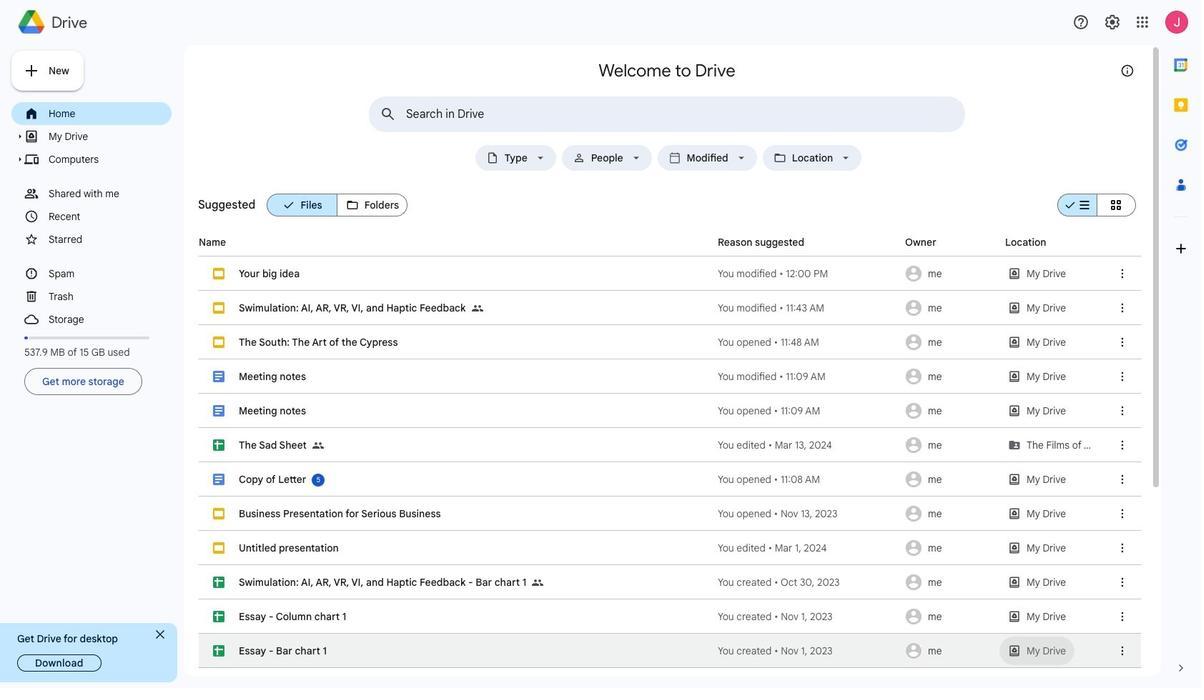 Task type: vqa. For each thing, say whether or not it's contained in the screenshot.
Google Sheets icon related to Google Sheets: Essay - Bar chart 1 element
no



Task type: locate. For each thing, give the bounding box(es) containing it.
owned by me element for you opened • 11:48 am element
[[901, 325, 1002, 360]]

you modified • 11:09 am element
[[718, 370, 901, 384]]

google docs image down google docs image in the bottom of the page
[[213, 406, 225, 417]]

pet resume shared google docs image
[[239, 669, 298, 689]]

items shared with me element
[[49, 185, 170, 203]]

shared image
[[472, 291, 489, 325], [472, 303, 483, 315], [313, 429, 330, 463]]

4 owned by me element from the top
[[901, 360, 1002, 394]]

2 cell from the top
[[199, 291, 1142, 325]]

0 vertical spatial you created • nov 1, 2023 element
[[718, 610, 901, 625]]

you opened • nov 13, 2023 element
[[718, 507, 901, 522]]

owned by me element for you opened • 11:09 am 'element'
[[901, 394, 1002, 429]]

6 owned by me element from the top
[[901, 429, 1002, 463]]

0 vertical spatial google docs: meeting notes element
[[239, 371, 306, 383]]

6 cell from the top
[[199, 429, 1142, 463]]

8 owned by me element from the top
[[901, 497, 1002, 532]]

1 vertical spatial google sheets image
[[213, 577, 225, 589]]

my drive element
[[49, 127, 170, 146]]

recent items element
[[49, 207, 170, 226]]

1 google slides image from the top
[[213, 268, 225, 280]]

4 google slides image from the top
[[213, 509, 225, 520]]

you opened • 11:48 am element
[[718, 336, 901, 350]]

tree
[[11, 102, 172, 331]]

google docs image for you opened • 11:09 am 'element'
[[213, 406, 225, 417]]

modified element
[[684, 152, 732, 164]]

cell
[[199, 257, 1142, 291], [199, 291, 1142, 325], [199, 325, 1142, 360], [199, 360, 1142, 394], [199, 394, 1142, 429], [199, 429, 1142, 463], [199, 463, 1142, 497], [199, 497, 1142, 532], [199, 532, 1142, 566], [199, 566, 1142, 600], [199, 600, 1142, 635], [199, 635, 1142, 669], [199, 669, 1142, 689]]

close image
[[156, 631, 165, 640]]

0 vertical spatial google docs image
[[213, 406, 225, 417]]

11 cell from the top
[[199, 600, 1142, 635]]

1 vertical spatial google docs image
[[213, 474, 225, 486]]

tree item
[[11, 102, 172, 125]]

navigation
[[11, 102, 172, 398]]

Files radio
[[267, 188, 338, 222]]

shared image for google sheets: the sad sheet element
[[313, 429, 330, 463]]

google sheets: essay - bar chart 1 element
[[239, 645, 327, 658]]

shared image
[[313, 441, 324, 452], [532, 566, 550, 600], [532, 578, 544, 589], [298, 669, 315, 689]]

1 google sheets image from the top
[[213, 440, 225, 451]]

owned by me element
[[901, 257, 1002, 291], [901, 291, 1002, 325], [901, 325, 1002, 360], [901, 360, 1002, 394], [901, 394, 1002, 429], [901, 429, 1002, 463], [901, 463, 1002, 497], [901, 497, 1002, 532], [901, 532, 1002, 566], [901, 566, 1002, 600], [901, 600, 1002, 635], [901, 635, 1002, 669]]

1 google docs: meeting notes element from the top
[[239, 371, 306, 383]]

google slides image for google slides: untitled presentation element
[[213, 543, 225, 554]]

1 vertical spatial google docs: meeting notes element
[[239, 405, 306, 418]]

google docs image
[[213, 406, 225, 417], [213, 474, 225, 486]]

List radio
[[1058, 188, 1097, 222]]

you created • oct 30, 2023 element
[[718, 576, 901, 590]]

7 owned by me element from the top
[[901, 463, 1002, 497]]

google docs: meeting notes element for you modified • 11:09 am element
[[239, 371, 306, 383]]

2 google docs: meeting notes element from the top
[[239, 405, 306, 418]]

tab list
[[1162, 45, 1202, 649]]

3 cell from the top
[[199, 325, 1142, 360]]

2 vertical spatial google sheets image
[[213, 612, 225, 623]]

11 owned by me element from the top
[[901, 600, 1002, 635]]

2 google sheets image from the top
[[213, 577, 225, 589]]

0 vertical spatial google sheets image
[[213, 440, 225, 451]]

5 owned by me element from the top
[[901, 394, 1002, 429]]

you modified • 11:43 am element
[[718, 301, 901, 315]]

you opened • 11:08 am element
[[718, 473, 901, 487]]

shared image for google slides: swimulation: ai, ar, vr, vi, and haptic feedback element
[[472, 291, 489, 325]]

2 you created • nov 1, 2023 element from the top
[[718, 645, 901, 659]]

google slides image
[[213, 268, 225, 280], [213, 303, 225, 314], [213, 337, 225, 348], [213, 509, 225, 520], [213, 543, 225, 554]]

10 owned by me element from the top
[[901, 566, 1002, 600]]

google docs: meeting notes element right google docs image in the bottom of the page
[[239, 371, 306, 383]]

owned by me element for you opened • 11:08 am element
[[901, 463, 1002, 497]]

1 you created • nov 1, 2023 element from the top
[[718, 610, 901, 625]]

google slides image for google slides: the south: the art of the cypress "element"
[[213, 337, 225, 348]]

12 owned by me element from the top
[[901, 635, 1002, 669]]

1 vertical spatial you created • nov 1, 2023 element
[[718, 645, 901, 659]]

2 google docs image from the top
[[213, 474, 225, 486]]

4 cell from the top
[[199, 360, 1142, 394]]

toolbar
[[1135, 45, 1153, 88]]

5 google slides image from the top
[[213, 543, 225, 554]]

google docs: meeting notes element
[[239, 371, 306, 383], [239, 405, 306, 418]]

google docs image
[[213, 371, 225, 383]]

you created • nov 1, 2023 element
[[718, 610, 901, 625], [718, 645, 901, 659]]

2 owned by me element from the top
[[901, 291, 1002, 325]]

google docs: meeting notes element up google sheets: the sad sheet element
[[239, 405, 306, 418]]

1 google docs image from the top
[[213, 406, 225, 417]]

people element
[[589, 152, 626, 164]]

google slides: the south: the art of the cypress element
[[239, 336, 398, 349]]

owned by me element for 'you edited • mar 1, 2024' 'element'
[[901, 532, 1002, 566]]

google sheets image
[[213, 440, 225, 451], [213, 577, 225, 589], [213, 612, 225, 623]]

3 owned by me element from the top
[[901, 325, 1002, 360]]

Folders radio
[[338, 188, 408, 222]]

3 google slides image from the top
[[213, 337, 225, 348]]

9 owned by me element from the top
[[901, 532, 1002, 566]]

google sheets: swimulation: ai, ar, vr, vi, and haptic feedback - bar chart 1 element
[[239, 577, 527, 589]]

google sheets image
[[213, 646, 225, 657]]

google docs image left google docs: copy of letter element
[[213, 474, 225, 486]]

1 owned by me element from the top
[[901, 257, 1002, 291]]



Task type: describe. For each thing, give the bounding box(es) containing it.
owned by me element for you modified • 11:43 am element
[[901, 291, 1002, 325]]

you edited • mar 1, 2024 element
[[718, 542, 901, 556]]

owned by me element for you created • nov 1, 2023 element related to 'google sheets: essay - bar chart 1' element
[[901, 635, 1002, 669]]

trashed items element
[[49, 288, 170, 306]]

google docs: meeting notes element for you opened • 11:09 am 'element'
[[239, 405, 306, 418]]

you edited • mar 13, 2024 element
[[718, 439, 901, 453]]

storage element
[[49, 310, 170, 329]]

Search in Drive field
[[406, 107, 933, 122]]

owned by me element for 'you created • oct 30, 2023' element
[[901, 566, 1002, 600]]

google slides: business presentation for serious business element
[[239, 508, 441, 521]]

you created • nov 1, 2023 element for google sheets: essay - column chart 1 element on the left bottom
[[718, 610, 901, 625]]

support image
[[1073, 14, 1090, 31]]

google sheets: essay - column chart 1 element
[[239, 611, 346, 624]]

google slides: untitled presentation element
[[239, 542, 339, 555]]

owned by me element for google sheets: essay - column chart 1 element on the left bottom you created • nov 1, 2023 element
[[901, 600, 1002, 635]]

you created • nov 1, 2023 element for 'google sheets: essay - bar chart 1' element
[[718, 645, 901, 659]]

google docs: copy of letter element
[[239, 474, 306, 486]]

google sheets: the sad sheet element
[[239, 439, 307, 452]]

3 google sheets image from the top
[[213, 612, 225, 623]]

5 cell from the top
[[199, 394, 1142, 429]]

location element
[[790, 152, 836, 164]]

12 cell from the top
[[199, 635, 1142, 669]]

1 cell from the top
[[199, 257, 1142, 291]]

2 google slides image from the top
[[213, 303, 225, 314]]

owned by me element for you modified • 11:09 am element
[[901, 360, 1002, 394]]

google slides image for google slides: your big idea element
[[213, 268, 225, 280]]

google slides: your big idea element
[[239, 268, 300, 280]]

Grid radio
[[1097, 188, 1137, 222]]

you opened • 11:09 am element
[[718, 404, 901, 418]]

spam element
[[49, 265, 170, 283]]

8 cell from the top
[[199, 497, 1142, 532]]

google sheets image for google sheets: the sad sheet element
[[213, 440, 225, 451]]

10 cell from the top
[[199, 566, 1142, 600]]

type element
[[502, 152, 531, 164]]

starred items element
[[49, 230, 170, 249]]

shared image inside icon
[[472, 303, 483, 315]]

9 cell from the top
[[199, 532, 1142, 566]]

google sheets image for google sheets: swimulation: ai, ar, vr, vi, and haptic feedback - bar chart 1 element
[[213, 577, 225, 589]]

google docs image for you opened • 11:08 am element
[[213, 474, 225, 486]]

you modified • 12:00 pm element
[[718, 267, 901, 281]]

google slides: swimulation: ai, ar, vr, vi, and haptic feedback element
[[239, 302, 466, 315]]

google slides image for google slides: business presentation for serious business element
[[213, 509, 225, 520]]

owned by me element for you edited • mar 13, 2024 element
[[901, 429, 1002, 463]]

computers element
[[49, 150, 170, 169]]

owned by me element for you opened • nov 13, 2023 element
[[901, 497, 1002, 532]]

owned by me element for you modified • 12:00 pm element
[[901, 257, 1002, 291]]

13 cell from the top
[[199, 669, 1142, 689]]

7 cell from the top
[[199, 463, 1142, 497]]

home element
[[49, 104, 170, 123]]



